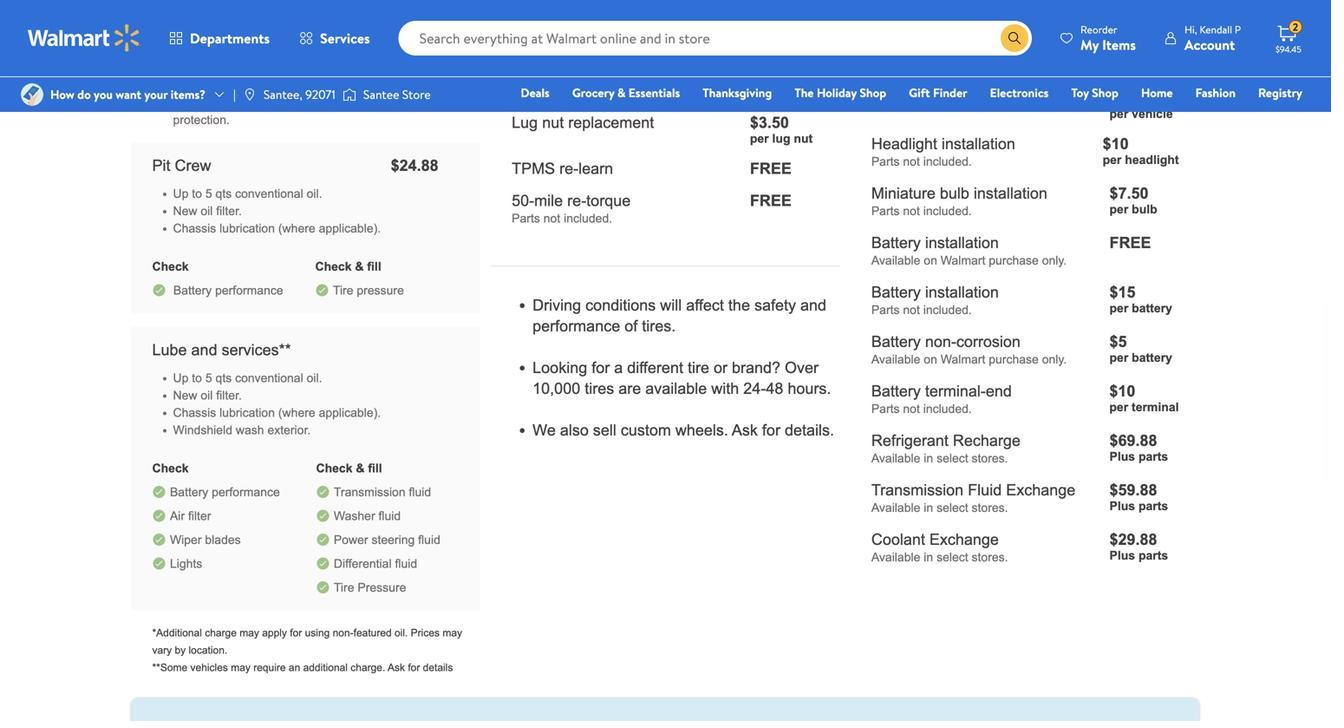 Task type: locate. For each thing, give the bounding box(es) containing it.
home
[[1142, 84, 1174, 101]]

the holiday shop link
[[787, 83, 895, 102]]

electronics link
[[983, 83, 1057, 102]]

shop
[[860, 84, 887, 101], [1092, 84, 1119, 101]]

santee
[[363, 86, 400, 103]]

services
[[320, 29, 370, 48]]

92071
[[305, 86, 336, 103]]

1 horizontal spatial shop
[[1092, 84, 1119, 101]]

grocery & essentials
[[573, 84, 680, 101]]

 image for santee, 92071
[[243, 88, 257, 102]]

grocery
[[573, 84, 615, 101]]

electronics
[[990, 84, 1049, 101]]

deals link
[[513, 83, 558, 102]]

fashion link
[[1188, 83, 1244, 102]]

shop right toy
[[1092, 84, 1119, 101]]

debit
[[1199, 108, 1229, 125]]

essentials
[[629, 84, 680, 101]]

0 horizontal spatial shop
[[860, 84, 887, 101]]

one debit link
[[1162, 108, 1237, 126]]

walmart+ link
[[1244, 108, 1311, 126]]

toy shop link
[[1064, 83, 1127, 102]]

 image
[[343, 86, 357, 103], [243, 88, 257, 102]]

registry link
[[1251, 83, 1311, 102]]

santee store
[[363, 86, 431, 103]]

one
[[1170, 108, 1196, 125]]

1 horizontal spatial  image
[[343, 86, 357, 103]]

hi, kendall p account
[[1185, 22, 1242, 54]]

 image
[[21, 83, 43, 106]]

1 shop from the left
[[860, 84, 887, 101]]

fashion
[[1196, 84, 1236, 101]]

shop right holiday
[[860, 84, 887, 101]]

your
[[144, 86, 168, 103]]

thanksgiving
[[703, 84, 772, 101]]

gift finder link
[[902, 83, 976, 102]]

2
[[1293, 20, 1299, 34]]

my
[[1081, 35, 1100, 54]]

 image for santee store
[[343, 86, 357, 103]]

how do you want your items?
[[50, 86, 206, 103]]

deals
[[521, 84, 550, 101]]

Walmart Site-Wide search field
[[399, 21, 1033, 56]]

holiday
[[817, 84, 857, 101]]

$94.45
[[1276, 43, 1302, 55]]

0 horizontal spatial  image
[[243, 88, 257, 102]]

reorder
[[1081, 22, 1118, 37]]

departments
[[190, 29, 270, 48]]

items
[[1103, 35, 1137, 54]]

2 shop from the left
[[1092, 84, 1119, 101]]

 image right 92071
[[343, 86, 357, 103]]

walmart+
[[1251, 108, 1303, 125]]

 image right |
[[243, 88, 257, 102]]



Task type: vqa. For each thing, say whether or not it's contained in the screenshot.
off related to Home deals up to 30% off
no



Task type: describe. For each thing, give the bounding box(es) containing it.
p
[[1235, 22, 1242, 37]]

the holiday shop
[[795, 84, 887, 101]]

items?
[[171, 86, 206, 103]]

finder
[[934, 84, 968, 101]]

santee, 92071
[[264, 86, 336, 103]]

services button
[[285, 17, 385, 59]]

shop inside toy shop "link"
[[1092, 84, 1119, 101]]

toy
[[1072, 84, 1090, 101]]

grocery & essentials link
[[565, 83, 688, 102]]

&
[[618, 84, 626, 101]]

thanksgiving link
[[695, 83, 780, 102]]

gift finder
[[909, 84, 968, 101]]

reorder my items
[[1081, 22, 1137, 54]]

want
[[116, 86, 141, 103]]

gift
[[909, 84, 931, 101]]

do
[[77, 86, 91, 103]]

search icon image
[[1008, 31, 1022, 45]]

store
[[402, 86, 431, 103]]

registry
[[1259, 84, 1303, 101]]

walmart image
[[28, 24, 141, 52]]

toy shop
[[1072, 84, 1119, 101]]

home link
[[1134, 83, 1181, 102]]

the
[[795, 84, 814, 101]]

how
[[50, 86, 74, 103]]

departments button
[[154, 17, 285, 59]]

kendall
[[1200, 22, 1233, 37]]

account
[[1185, 35, 1236, 54]]

Search search field
[[399, 21, 1033, 56]]

registry one debit
[[1170, 84, 1303, 125]]

hi,
[[1185, 22, 1198, 37]]

shop inside 'the holiday shop' link
[[860, 84, 887, 101]]

santee,
[[264, 86, 303, 103]]

|
[[233, 86, 236, 103]]

you
[[94, 86, 113, 103]]



